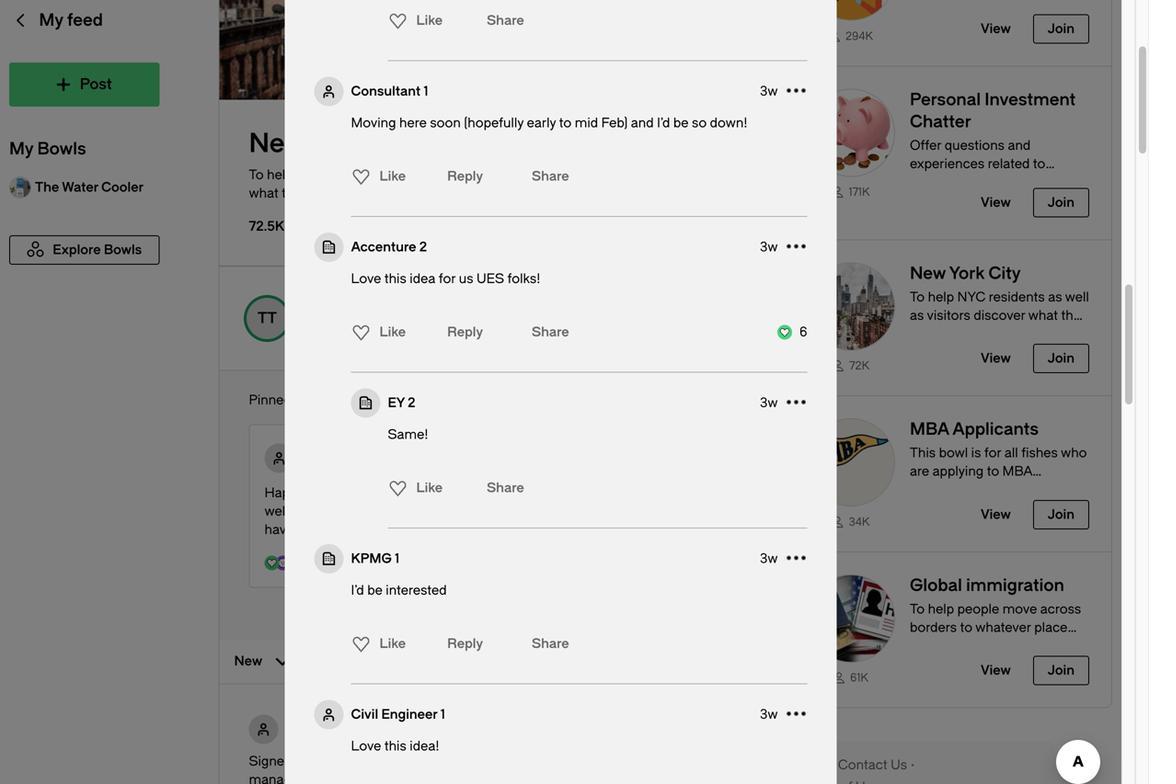 Task type: describe. For each thing, give the bounding box(es) containing it.
0 vertical spatial to
[[559, 115, 572, 131]]

2 for accenture 2
[[419, 239, 427, 255]]

171k
[[849, 186, 870, 199]]

discover
[[495, 167, 547, 183]]

most inside "signed a lease recently… psa for all of you looking at moving … solil management literally the most inefficient property management i've eve"
[[403, 773, 435, 785]]

171k link
[[807, 184, 895, 200]]

consultant
[[351, 83, 421, 99]]

help / contact us
[[799, 758, 907, 773]]

for inside "signed a lease recently… psa for all of you looking at moving … solil management literally the most inefficient property management i've eve"
[[432, 754, 449, 770]]

like for consultant 1
[[380, 169, 406, 184]]

72k link
[[807, 358, 895, 374]]

rections list menu for consultant
[[346, 158, 406, 195]]

(hopefully
[[464, 115, 524, 131]]

like for ey 2
[[416, 481, 443, 496]]

idea!
[[410, 739, 439, 754]]

…
[[621, 754, 631, 770]]

34k
[[849, 516, 870, 529]]

help
[[799, 758, 827, 773]]

and
[[631, 115, 654, 131]]

72.5k
[[249, 219, 284, 234]]

posts
[[295, 393, 329, 408]]

ey 2
[[388, 395, 415, 411]]

offer!
[[501, 186, 534, 201]]

city
[[435, 186, 457, 201]]

2 horizontal spatial 1
[[441, 707, 445, 722]]

contact
[[838, 758, 887, 773]]

2 for ey 2
[[408, 395, 415, 411]]

the inside new york city to help nyc residents as well as visitors discover what the world's most popular city has to offer!
[[282, 186, 301, 201]]

feb)
[[601, 115, 628, 131]]

i'd be interested
[[351, 583, 447, 598]]

/
[[830, 758, 835, 773]]

looking
[[509, 754, 554, 770]]

love this idea for us ues folks!
[[351, 271, 541, 287]]

1 for kpmg 1
[[395, 551, 399, 567]]

us
[[891, 758, 907, 773]]

3w for love this idea!
[[760, 707, 778, 722]]

civil
[[351, 707, 378, 722]]

34k button
[[785, 397, 1111, 552]]

294k button
[[785, 0, 1111, 66]]

down!
[[710, 115, 748, 131]]

accenture 2
[[351, 239, 427, 255]]

kpmg 1 button
[[351, 550, 399, 568]]

like for kpmg 1
[[380, 637, 406, 652]]

accenture
[[351, 239, 416, 255]]

york
[[310, 128, 365, 159]]

recently…
[[341, 754, 399, 770]]

interested
[[386, 583, 447, 598]]

psa
[[402, 754, 428, 770]]

reply button for kpmg 1
[[443, 630, 488, 659]]

a
[[295, 754, 303, 770]]

3w for i'd be interested
[[760, 551, 778, 567]]

moving
[[572, 754, 618, 770]]

6
[[799, 325, 807, 340]]

signed a lease recently… psa for all of you looking at moving … solil management literally the most inefficient property management i've eve
[[249, 754, 692, 785]]

0 vertical spatial share button
[[524, 167, 569, 187]]

the inside "signed a lease recently… psa for all of you looking at moving … solil management literally the most inefficient property management i've eve"
[[380, 773, 400, 785]]

help
[[267, 167, 293, 183]]

1 horizontal spatial be
[[673, 115, 689, 131]]

at
[[557, 754, 569, 770]]

this for idea!
[[384, 739, 406, 754]]

inefficient
[[438, 773, 499, 785]]

reply button for consultant 1
[[443, 162, 488, 191]]

72k
[[849, 360, 869, 373]]

34k link
[[807, 514, 895, 530]]

72.5k members
[[249, 219, 347, 234]]

moving
[[351, 115, 396, 131]]

toogle identity image for kpmg
[[314, 544, 344, 574]]

signed
[[249, 754, 292, 770]]

2 vertical spatial share button
[[524, 634, 569, 655]]

civil engineer 1
[[351, 707, 445, 722]]

294k
[[846, 30, 873, 43]]

i'd
[[351, 583, 364, 598]]

2 reply button from the top
[[443, 318, 488, 347]]

all
[[452, 754, 465, 770]]

rections list menu for kpmg
[[346, 626, 406, 663]]

visitors
[[448, 167, 492, 183]]

i'd
[[657, 115, 670, 131]]

294k link
[[807, 28, 895, 43]]

toogle identity image up signed
[[249, 715, 278, 745]]

nyc
[[296, 167, 325, 183]]

you
[[484, 754, 506, 770]]

3w for love this idea for us ues folks!
[[760, 239, 778, 255]]

property
[[502, 773, 553, 785]]

popular
[[386, 186, 432, 201]]

consultant 1
[[351, 83, 428, 99]]

love for love this idea for us ues folks!
[[351, 271, 381, 287]]

what
[[249, 186, 279, 201]]

0 vertical spatial for
[[439, 271, 456, 287]]

soon
[[430, 115, 461, 131]]

61k link
[[807, 670, 895, 686]]

consultant 1 button
[[351, 82, 428, 101]]

rections list menu for ey
[[383, 470, 443, 507]]



Task type: locate. For each thing, give the bounding box(es) containing it.
1 vertical spatial be
[[367, 583, 383, 598]]

1 vertical spatial to
[[485, 186, 497, 201]]

3 reply button from the top
[[443, 630, 488, 659]]

of
[[469, 754, 481, 770]]

1 reply from the top
[[447, 169, 483, 184]]

share for the middle share dropdown button
[[532, 325, 569, 340]]

1 horizontal spatial 1
[[424, 83, 428, 99]]

as
[[387, 167, 401, 183], [431, 167, 445, 183]]

3w for moving here soon (hopefully early to mid feb) and i'd be so down!
[[760, 83, 778, 99]]

literally
[[335, 773, 377, 785]]

1 horizontal spatial as
[[431, 167, 445, 183]]

city
[[371, 128, 421, 159]]

1 vertical spatial share button
[[524, 322, 569, 343]]

most down psa
[[403, 773, 435, 785]]

this
[[384, 271, 406, 287], [384, 739, 406, 754]]

world's
[[304, 186, 348, 201]]

to left mid
[[559, 115, 572, 131]]

solil
[[634, 754, 661, 770]]

as left well
[[387, 167, 401, 183]]

accenture 2 button
[[351, 238, 427, 256]]

0 vertical spatial 2
[[419, 239, 427, 255]]

2 toogle identity image from the top
[[314, 700, 344, 730]]

2 vertical spatial reply
[[447, 637, 483, 652]]

has
[[460, 186, 482, 201]]

the down recently…
[[380, 773, 400, 785]]

be
[[673, 115, 689, 131], [367, 583, 383, 598]]

kpmg
[[351, 551, 392, 567]]

1 3w from the top
[[760, 83, 778, 99]]

most down residents on the top of page
[[351, 186, 383, 201]]

be right i'd
[[673, 115, 689, 131]]

for
[[439, 271, 456, 287], [432, 754, 449, 770]]

love this idea!
[[351, 739, 439, 754]]

1 vertical spatial share button
[[479, 478, 524, 499]]

1 vertical spatial most
[[403, 773, 435, 785]]

1 inside 'button'
[[424, 83, 428, 99]]

0 horizontal spatial as
[[387, 167, 401, 183]]

i've
[[642, 773, 663, 785]]

1 horizontal spatial management
[[556, 773, 639, 785]]

0 horizontal spatial management
[[249, 773, 331, 785]]

0 horizontal spatial be
[[367, 583, 383, 598]]

this left idea!
[[384, 739, 406, 754]]

for left us
[[439, 271, 456, 287]]

this left idea
[[384, 271, 406, 287]]

pinned
[[249, 393, 291, 408]]

kpmg 1
[[351, 551, 399, 567]]

1 as from the left
[[387, 167, 401, 183]]

2
[[419, 239, 427, 255], [408, 395, 415, 411]]

4 3w from the top
[[760, 551, 778, 567]]

lease
[[306, 754, 338, 770]]

1 horizontal spatial 2
[[419, 239, 427, 255]]

share
[[487, 13, 524, 28], [532, 169, 569, 184], [532, 325, 569, 340], [487, 481, 524, 496], [532, 637, 569, 652]]

171k button
[[785, 66, 1111, 239]]

toogle identity image for ey
[[351, 388, 380, 418]]

share button
[[524, 167, 569, 187], [479, 478, 524, 499]]

toogle identity image for civil
[[314, 700, 344, 730]]

1 love from the top
[[351, 271, 381, 287]]

toogle identity image for consultant
[[314, 77, 344, 106]]

2 love from the top
[[351, 739, 381, 754]]

0 horizontal spatial most
[[351, 186, 383, 201]]

0 vertical spatial love
[[351, 271, 381, 287]]

like down same!
[[416, 481, 443, 496]]

like up the ey
[[380, 325, 406, 340]]

like
[[416, 13, 443, 28], [380, 169, 406, 184], [380, 325, 406, 340], [416, 481, 443, 496], [380, 637, 406, 652]]

0 horizontal spatial to
[[485, 186, 497, 201]]

share for the topmost share dropdown button
[[487, 13, 524, 28]]

love down civil
[[351, 739, 381, 754]]

1 vertical spatial reply button
[[443, 318, 488, 347]]

1 vertical spatial this
[[384, 739, 406, 754]]

folks!
[[507, 271, 541, 287]]

1 vertical spatial reply
[[447, 325, 483, 340]]

ey 2 button
[[388, 394, 415, 412]]

3 3w from the top
[[760, 395, 778, 411]]

this for idea
[[384, 271, 406, 287]]

reply button
[[443, 162, 488, 191], [443, 318, 488, 347], [443, 630, 488, 659]]

to
[[249, 167, 264, 183]]

2 right the ey
[[408, 395, 415, 411]]

rections list menu
[[383, 2, 443, 39], [346, 158, 406, 195], [346, 314, 406, 351], [383, 470, 443, 507], [346, 626, 406, 663]]

be right i'd
[[367, 583, 383, 598]]

reply button right well
[[443, 162, 488, 191]]

for left all
[[432, 754, 449, 770]]

1 for consultant 1
[[424, 83, 428, 99]]

same!
[[388, 427, 428, 443]]

ues
[[477, 271, 504, 287]]

civil engineer 1 button
[[351, 706, 445, 724]]

members
[[287, 219, 347, 234]]

1 vertical spatial 1
[[395, 551, 399, 567]]

0 horizontal spatial 1
[[395, 551, 399, 567]]

toogle identity image for accenture
[[314, 233, 344, 262]]

like down i'd be interested
[[380, 637, 406, 652]]

love
[[351, 271, 381, 287], [351, 739, 381, 754]]

management down a on the left of page
[[249, 773, 331, 785]]

2 reply from the top
[[447, 325, 483, 340]]

to inside new york city to help nyc residents as well as visitors discover what the world's most popular city has to offer!
[[485, 186, 497, 201]]

to right has
[[485, 186, 497, 201]]

reply for consultant 1
[[447, 169, 483, 184]]

1 vertical spatial the
[[380, 773, 400, 785]]

1 horizontal spatial to
[[559, 115, 572, 131]]

ey
[[388, 395, 405, 411]]

moving here soon (hopefully early to mid feb) and i'd be so down!
[[351, 115, 748, 131]]

0 vertical spatial reply button
[[443, 162, 488, 191]]

0 vertical spatial most
[[351, 186, 383, 201]]

to
[[559, 115, 572, 131], [485, 186, 497, 201]]

so
[[692, 115, 707, 131]]

help / contact us link
[[799, 757, 918, 775]]

us
[[459, 271, 473, 287]]

share button
[[479, 11, 524, 31], [524, 322, 569, 343], [524, 634, 569, 655]]

1 reply button from the top
[[443, 162, 488, 191]]

early
[[527, 115, 556, 131]]

0 vertical spatial 1
[[424, 83, 428, 99]]

like up consultant 1
[[416, 13, 443, 28]]

61k button
[[785, 553, 1111, 708]]

toogle identity image down world's at the left of page
[[314, 233, 344, 262]]

0 horizontal spatial the
[[282, 186, 301, 201]]

reply button down us
[[443, 318, 488, 347]]

the
[[282, 186, 301, 201], [380, 773, 400, 785]]

as up city
[[431, 167, 445, 183]]

72k button
[[785, 240, 1111, 396]]

toogle identity image
[[314, 77, 344, 106], [351, 388, 380, 418], [314, 544, 344, 574], [249, 715, 278, 745]]

most inside new york city to help nyc residents as well as visitors discover what the world's most popular city has to offer!
[[351, 186, 383, 201]]

0 vertical spatial toogle identity image
[[314, 233, 344, 262]]

1 up here
[[424, 83, 428, 99]]

toogle identity image left 'kpmg'
[[314, 544, 344, 574]]

2 management from the left
[[556, 773, 639, 785]]

1 horizontal spatial the
[[380, 773, 400, 785]]

0 vertical spatial share button
[[479, 11, 524, 31]]

reply
[[447, 169, 483, 184], [447, 325, 483, 340], [447, 637, 483, 652]]

like up "popular"
[[380, 169, 406, 184]]

1 right engineer
[[441, 707, 445, 722]]

well
[[404, 167, 428, 183]]

3 reply from the top
[[447, 637, 483, 652]]

residents
[[328, 167, 384, 183]]

2 vertical spatial 1
[[441, 707, 445, 722]]

1 vertical spatial for
[[432, 754, 449, 770]]

engineer
[[381, 707, 438, 722]]

the down help
[[282, 186, 301, 201]]

0 vertical spatial the
[[282, 186, 301, 201]]

1 horizontal spatial share button
[[524, 167, 569, 187]]

love for love this idea!
[[351, 739, 381, 754]]

toogle identity image
[[314, 233, 344, 262], [314, 700, 344, 730]]

1 vertical spatial love
[[351, 739, 381, 754]]

pinned posts
[[249, 393, 329, 408]]

management down moving
[[556, 773, 639, 785]]

0 horizontal spatial 2
[[408, 395, 415, 411]]

1 toogle identity image from the top
[[314, 233, 344, 262]]

toogle identity image left civil
[[314, 700, 344, 730]]

1 management from the left
[[249, 773, 331, 785]]

share for the bottom share dropdown button
[[532, 637, 569, 652]]

2 vertical spatial reply button
[[443, 630, 488, 659]]

toogle identity image up york
[[314, 77, 344, 106]]

here
[[399, 115, 427, 131]]

new york city to help nyc residents as well as visitors discover what the world's most popular city has to offer!
[[249, 128, 547, 201]]

2 up idea
[[419, 239, 427, 255]]

1 vertical spatial 2
[[408, 395, 415, 411]]

3w
[[760, 83, 778, 99], [760, 239, 778, 255], [760, 395, 778, 411], [760, 551, 778, 567], [760, 707, 778, 722]]

1 this from the top
[[384, 271, 406, 287]]

idea
[[410, 271, 435, 287]]

reply for kpmg 1
[[447, 637, 483, 652]]

mid
[[575, 115, 598, 131]]

1 vertical spatial toogle identity image
[[314, 700, 344, 730]]

2 as from the left
[[431, 167, 445, 183]]

toogle identity image left the ey
[[351, 388, 380, 418]]

61k
[[850, 672, 868, 685]]

0 horizontal spatial share button
[[479, 478, 524, 499]]

0 vertical spatial reply
[[447, 169, 483, 184]]

3w for same!
[[760, 395, 778, 411]]

2 this from the top
[[384, 739, 406, 754]]

1 horizontal spatial most
[[403, 773, 435, 785]]

reply button down the interested
[[443, 630, 488, 659]]

1 right 'kpmg'
[[395, 551, 399, 567]]

love down accenture
[[351, 271, 381, 287]]

0 vertical spatial be
[[673, 115, 689, 131]]

5 3w from the top
[[760, 707, 778, 722]]

0 vertical spatial this
[[384, 271, 406, 287]]

1
[[424, 83, 428, 99], [395, 551, 399, 567], [441, 707, 445, 722]]

2 3w from the top
[[760, 239, 778, 255]]



Task type: vqa. For each thing, say whether or not it's contained in the screenshot.
Work/Life
no



